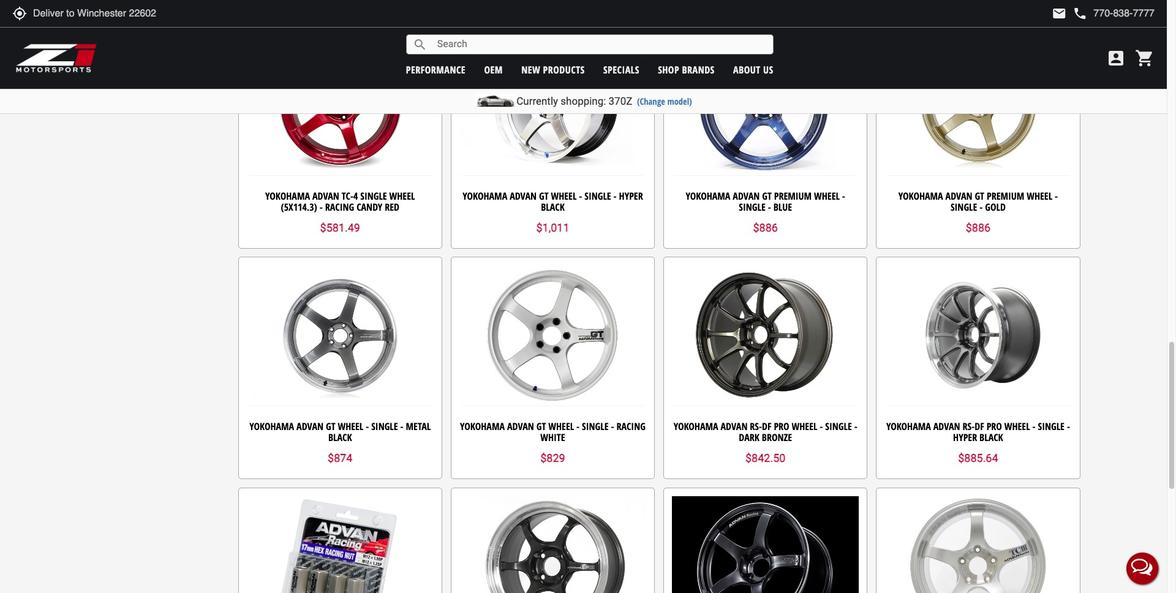 Task type: locate. For each thing, give the bounding box(es) containing it.
df right the dark
[[762, 420, 772, 433]]

single inside yokohama advan gt wheel - single - hyper black
[[585, 189, 611, 203]]

advan for yokohama advan tc-4 single wheel (5x114.3) - racing candy red
[[312, 189, 339, 203]]

$874
[[328, 452, 353, 465]]

yokohama for yokohama advan gt premium wheel - single - blue
[[686, 189, 731, 203]]

single inside yokohama advan tc-4 single wheel (5x114.3) - racing candy red
[[360, 189, 387, 203]]

advan for yokohama advan gt wheel - single - hyper black
[[510, 189, 537, 203]]

yokohama inside yokohama advan gt premium wheel - single - blue
[[686, 189, 731, 203]]

1 rs- from the left
[[750, 420, 762, 433]]

hyper inside yokohama advan rs-df pro wheel - single - hyper black
[[953, 431, 977, 444]]

2 pro from the left
[[987, 420, 1002, 433]]

gt inside yokohama advan gt premium wheel - single - blue
[[762, 189, 772, 203]]

0 horizontal spatial black
[[328, 431, 352, 444]]

account_box link
[[1104, 48, 1129, 68]]

1 horizontal spatial df
[[975, 420, 985, 433]]

performance link
[[406, 63, 466, 76]]

pro inside yokohama advan rs-df pro wheel - single - hyper black
[[987, 420, 1002, 433]]

gold
[[985, 200, 1006, 214]]

racing inside yokohama advan tc-4 single wheel (5x114.3) - racing candy red
[[325, 200, 354, 214]]

advan inside yokohama advan rs-df pro wheel - single - hyper black
[[934, 420, 961, 433]]

1 premium from the left
[[774, 189, 812, 203]]

2 df from the left
[[975, 420, 985, 433]]

yokohama inside yokohama advan gt wheel - single - metal black
[[250, 420, 294, 433]]

wheel inside yokohama advan gt premium wheel - single - blue
[[814, 189, 840, 203]]

wheel inside yokohama advan rs-df pro wheel - single - hyper black
[[1005, 420, 1030, 433]]

my_location
[[12, 6, 27, 21]]

wheel inside yokohama advan tc-4 single wheel (5x114.3) - racing candy red
[[389, 189, 415, 203]]

rs- up $885.64
[[963, 420, 975, 433]]

1 pro from the left
[[774, 420, 790, 433]]

gt inside the yokohama advan gt premium wheel - single - gold
[[975, 189, 985, 203]]

$886
[[753, 221, 778, 234], [966, 221, 991, 234]]

pro right the dark
[[774, 420, 790, 433]]

df inside yokohama advan rs-df pro wheel - single - dark bronze
[[762, 420, 772, 433]]

yokohama inside yokohama advan tc-4 single wheel (5x114.3) - racing candy red
[[265, 189, 310, 203]]

1 vertical spatial hyper
[[953, 431, 977, 444]]

new products link
[[522, 63, 585, 76]]

1 horizontal spatial pro
[[987, 420, 1002, 433]]

advan
[[312, 189, 339, 203], [510, 189, 537, 203], [733, 189, 760, 203], [946, 189, 973, 203], [297, 420, 324, 433], [507, 420, 534, 433], [721, 420, 748, 433], [934, 420, 961, 433]]

yokohama advan gt wheel - single - hyper black
[[463, 189, 643, 214]]

oem
[[484, 63, 503, 76]]

advan inside yokohama advan gt premium wheel - single - blue
[[733, 189, 760, 203]]

about
[[733, 63, 761, 76]]

shop brands
[[658, 63, 715, 76]]

1 $886 from the left
[[753, 221, 778, 234]]

premium inside yokohama advan gt premium wheel - single - blue
[[774, 189, 812, 203]]

1 horizontal spatial racing
[[617, 420, 646, 433]]

single inside yokohama advan gt wheel - single - racing white
[[582, 420, 609, 433]]

tc-
[[342, 189, 354, 203]]

new products
[[522, 63, 585, 76]]

0 horizontal spatial $886
[[753, 221, 778, 234]]

df inside yokohama advan rs-df pro wheel - single - hyper black
[[975, 420, 985, 433]]

1 horizontal spatial black
[[541, 200, 565, 214]]

rs-
[[750, 420, 762, 433], [963, 420, 975, 433]]

advan inside yokohama advan gt wheel - single - metal black
[[297, 420, 324, 433]]

black up the "$1,011"
[[541, 200, 565, 214]]

phone
[[1073, 6, 1088, 21]]

mail
[[1052, 6, 1067, 21]]

premium inside the yokohama advan gt premium wheel - single - gold
[[987, 189, 1025, 203]]

advan inside yokohama advan rs-df pro wheel - single - dark bronze
[[721, 420, 748, 433]]

currently shopping: 370z (change model)
[[517, 95, 692, 107]]

yokohama inside yokohama advan gt wheel - single - racing white
[[460, 420, 505, 433]]

(change model) link
[[637, 96, 692, 107]]

advan inside yokohama advan gt wheel - single - hyper black
[[510, 189, 537, 203]]

1 df from the left
[[762, 420, 772, 433]]

advan for yokohama advan gt wheel - single - metal black
[[297, 420, 324, 433]]

gt
[[539, 189, 549, 203], [762, 189, 772, 203], [975, 189, 985, 203], [326, 420, 336, 433], [537, 420, 546, 433]]

rs- up '$842.50'
[[750, 420, 762, 433]]

gt up the "$1,011"
[[539, 189, 549, 203]]

phone link
[[1073, 6, 1155, 21]]

1 horizontal spatial premium
[[987, 189, 1025, 203]]

$842.50
[[746, 452, 786, 465]]

shopping:
[[561, 95, 606, 107]]

yokohama for yokohama advan rs-df pro wheel - single - dark bronze
[[674, 420, 718, 433]]

metal
[[406, 420, 431, 433]]

gt inside yokohama advan gt wheel - single - metal black
[[326, 420, 336, 433]]

Search search field
[[428, 35, 773, 54]]

advan for yokohama advan rs-df pro wheel - single - dark bronze
[[721, 420, 748, 433]]

yokohama inside the yokohama advan gt premium wheel - single - gold
[[899, 189, 943, 203]]

1 horizontal spatial $886
[[966, 221, 991, 234]]

0 horizontal spatial rs-
[[750, 420, 762, 433]]

advan inside the yokohama advan gt premium wheel - single - gold
[[946, 189, 973, 203]]

performance
[[406, 63, 466, 76]]

df
[[762, 420, 772, 433], [975, 420, 985, 433]]

rs- for hyper
[[963, 420, 975, 433]]

$886 down yokohama advan gt premium wheel - single - blue
[[753, 221, 778, 234]]

$886 down the yokohama advan gt premium wheel - single - gold on the right
[[966, 221, 991, 234]]

0 horizontal spatial premium
[[774, 189, 812, 203]]

df up $885.64
[[975, 420, 985, 433]]

shopping_cart
[[1135, 48, 1155, 68]]

advan inside yokohama advan gt wheel - single - racing white
[[507, 420, 534, 433]]

mail link
[[1052, 6, 1067, 21]]

0 horizontal spatial racing
[[325, 200, 354, 214]]

gt left gold
[[975, 189, 985, 203]]

2 rs- from the left
[[963, 420, 975, 433]]

gt up $874
[[326, 420, 336, 433]]

2 $886 from the left
[[966, 221, 991, 234]]

gt left blue
[[762, 189, 772, 203]]

$581.49
[[320, 221, 360, 234]]

new
[[522, 63, 541, 76]]

racing
[[325, 200, 354, 214], [617, 420, 646, 433]]

yokohama inside yokohama advan rs-df pro wheel - single - dark bronze
[[674, 420, 718, 433]]

0 horizontal spatial df
[[762, 420, 772, 433]]

-
[[579, 189, 582, 203], [614, 189, 617, 203], [842, 189, 846, 203], [1055, 189, 1058, 203], [320, 200, 323, 214], [768, 200, 771, 214], [980, 200, 983, 214], [366, 420, 369, 433], [400, 420, 404, 433], [577, 420, 580, 433], [611, 420, 614, 433], [820, 420, 823, 433], [855, 420, 858, 433], [1033, 420, 1036, 433], [1067, 420, 1070, 433]]

pro for bronze
[[774, 420, 790, 433]]

2 horizontal spatial black
[[980, 431, 1004, 444]]

0 vertical spatial racing
[[325, 200, 354, 214]]

black inside yokohama advan rs-df pro wheel - single - hyper black
[[980, 431, 1004, 444]]

1 horizontal spatial rs-
[[963, 420, 975, 433]]

black up $885.64
[[980, 431, 1004, 444]]

wheel inside yokohama advan rs-df pro wheel - single - dark bronze
[[792, 420, 818, 433]]

advan inside yokohama advan tc-4 single wheel (5x114.3) - racing candy red
[[312, 189, 339, 203]]

gt up $829
[[537, 420, 546, 433]]

black up $874
[[328, 431, 352, 444]]

single
[[360, 189, 387, 203], [585, 189, 611, 203], [739, 200, 766, 214], [951, 200, 978, 214], [371, 420, 398, 433], [582, 420, 609, 433], [826, 420, 852, 433], [1038, 420, 1065, 433]]

blue
[[774, 200, 792, 214]]

370z
[[609, 95, 633, 107]]

$885.64
[[958, 452, 999, 465]]

wheel
[[389, 189, 415, 203], [551, 189, 577, 203], [814, 189, 840, 203], [1027, 189, 1053, 203], [338, 420, 364, 433], [549, 420, 574, 433], [792, 420, 818, 433], [1005, 420, 1030, 433]]

black inside yokohama advan gt wheel - single - hyper black
[[541, 200, 565, 214]]

rs- inside yokohama advan rs-df pro wheel - single - hyper black
[[963, 420, 975, 433]]

0 horizontal spatial pro
[[774, 420, 790, 433]]

1 vertical spatial racing
[[617, 420, 646, 433]]

pro inside yokohama advan rs-df pro wheel - single - dark bronze
[[774, 420, 790, 433]]

advan for yokohama advan rs-df pro wheel - single - hyper black
[[934, 420, 961, 433]]

0 horizontal spatial hyper
[[619, 189, 643, 203]]

rs- inside yokohama advan rs-df pro wheel - single - dark bronze
[[750, 420, 762, 433]]

1 horizontal spatial hyper
[[953, 431, 977, 444]]

gt inside yokohama advan gt wheel - single - racing white
[[537, 420, 546, 433]]

account_box
[[1107, 48, 1126, 68]]

premium for blue
[[774, 189, 812, 203]]

wheel inside yokohama advan gt wheel - single - metal black
[[338, 420, 364, 433]]

single inside yokohama advan gt wheel - single - metal black
[[371, 420, 398, 433]]

shop
[[658, 63, 680, 76]]

wheel inside the yokohama advan gt premium wheel - single - gold
[[1027, 189, 1053, 203]]

2 premium from the left
[[987, 189, 1025, 203]]

df for black
[[975, 420, 985, 433]]

yokohama
[[265, 189, 310, 203], [463, 189, 507, 203], [686, 189, 731, 203], [899, 189, 943, 203], [250, 420, 294, 433], [460, 420, 505, 433], [674, 420, 718, 433], [887, 420, 931, 433]]

yokohama inside yokohama advan gt wheel - single - hyper black
[[463, 189, 507, 203]]

yokohama for yokohama advan gt wheel - single - hyper black
[[463, 189, 507, 203]]

yokohama for yokohama advan gt premium wheel - single - gold
[[899, 189, 943, 203]]

yokohama inside yokohama advan rs-df pro wheel - single - hyper black
[[887, 420, 931, 433]]

pro
[[774, 420, 790, 433], [987, 420, 1002, 433]]

hyper
[[619, 189, 643, 203], [953, 431, 977, 444]]

0 vertical spatial hyper
[[619, 189, 643, 203]]

gt for yokohama advan gt wheel - single - racing white
[[537, 420, 546, 433]]

black
[[541, 200, 565, 214], [328, 431, 352, 444], [980, 431, 1004, 444]]

premium
[[774, 189, 812, 203], [987, 189, 1025, 203]]

black inside yokohama advan gt wheel - single - metal black
[[328, 431, 352, 444]]

yokohama for yokohama advan rs-df pro wheel - single - hyper black
[[887, 420, 931, 433]]

yokohama for yokohama advan tc-4 single wheel (5x114.3) - racing candy red
[[265, 189, 310, 203]]

pro up $885.64
[[987, 420, 1002, 433]]

gt inside yokohama advan gt wheel - single - hyper black
[[539, 189, 549, 203]]



Task type: describe. For each thing, give the bounding box(es) containing it.
yokohama for yokohama advan gt wheel - single - racing white
[[460, 420, 505, 433]]

about us
[[733, 63, 774, 76]]

single inside the yokohama advan gt premium wheel - single - gold
[[951, 200, 978, 214]]

$886 for blue
[[753, 221, 778, 234]]

black for hyper
[[541, 200, 565, 214]]

$829
[[541, 452, 565, 465]]

single inside yokohama advan rs-df pro wheel - single - dark bronze
[[826, 420, 852, 433]]

dark
[[739, 431, 760, 444]]

single inside yokohama advan gt premium wheel - single - blue
[[739, 200, 766, 214]]

rs- for dark
[[750, 420, 762, 433]]

gt for yokohama advan gt wheel - single - hyper black
[[539, 189, 549, 203]]

pro for black
[[987, 420, 1002, 433]]

about us link
[[733, 63, 774, 76]]

search
[[413, 37, 428, 52]]

yokohama advan gt premium wheel - single - gold
[[899, 189, 1058, 214]]

premium for gold
[[987, 189, 1025, 203]]

(change
[[637, 96, 665, 107]]

- inside yokohama advan tc-4 single wheel (5x114.3) - racing candy red
[[320, 200, 323, 214]]

wheel inside yokohama advan gt wheel - single - hyper black
[[551, 189, 577, 203]]

bronze
[[762, 431, 792, 444]]

single inside yokohama advan rs-df pro wheel - single - hyper black
[[1038, 420, 1065, 433]]

yokohama advan gt wheel - single - racing white
[[460, 420, 646, 444]]

products
[[543, 63, 585, 76]]

yokohama advan tc-4 single wheel (5x114.3) - racing candy red
[[265, 189, 415, 214]]

mail phone
[[1052, 6, 1088, 21]]

4
[[354, 189, 358, 203]]

$1,011
[[536, 221, 570, 234]]

brands
[[682, 63, 715, 76]]

advan for yokohama advan gt wheel - single - racing white
[[507, 420, 534, 433]]

wheel inside yokohama advan gt wheel - single - racing white
[[549, 420, 574, 433]]

candy
[[357, 200, 383, 214]]

$886 for gold
[[966, 221, 991, 234]]

(5x114.3)
[[281, 200, 317, 214]]

gt for yokohama advan gt premium wheel - single - gold
[[975, 189, 985, 203]]

yokohama advan gt premium wheel - single - blue
[[686, 189, 846, 214]]

hyper inside yokohama advan gt wheel - single - hyper black
[[619, 189, 643, 203]]

yokohama advan gt wheel - single - metal black
[[250, 420, 431, 444]]

gt for yokohama advan gt premium wheel - single - blue
[[762, 189, 772, 203]]

model)
[[668, 96, 692, 107]]

yokohama advan rs-df pro wheel - single - hyper black
[[887, 420, 1070, 444]]

us
[[764, 63, 774, 76]]

specials
[[604, 63, 640, 76]]

red
[[385, 200, 400, 214]]

advan for yokohama advan gt premium wheel - single - gold
[[946, 189, 973, 203]]

white
[[541, 431, 565, 444]]

black for metal
[[328, 431, 352, 444]]

specials link
[[604, 63, 640, 76]]

advan for yokohama advan gt premium wheel - single - blue
[[733, 189, 760, 203]]

shop brands link
[[658, 63, 715, 76]]

z1 motorsports logo image
[[15, 43, 98, 74]]

yokohama advan rs-df pro wheel - single - dark bronze
[[674, 420, 858, 444]]

df for bronze
[[762, 420, 772, 433]]

oem link
[[484, 63, 503, 76]]

yokohama for yokohama advan gt wheel - single - metal black
[[250, 420, 294, 433]]

racing inside yokohama advan gt wheel - single - racing white
[[617, 420, 646, 433]]

shopping_cart link
[[1132, 48, 1155, 68]]

currently
[[517, 95, 558, 107]]

gt for yokohama advan gt wheel - single - metal black
[[326, 420, 336, 433]]



Task type: vqa. For each thing, say whether or not it's contained in the screenshot.
Accessories
no



